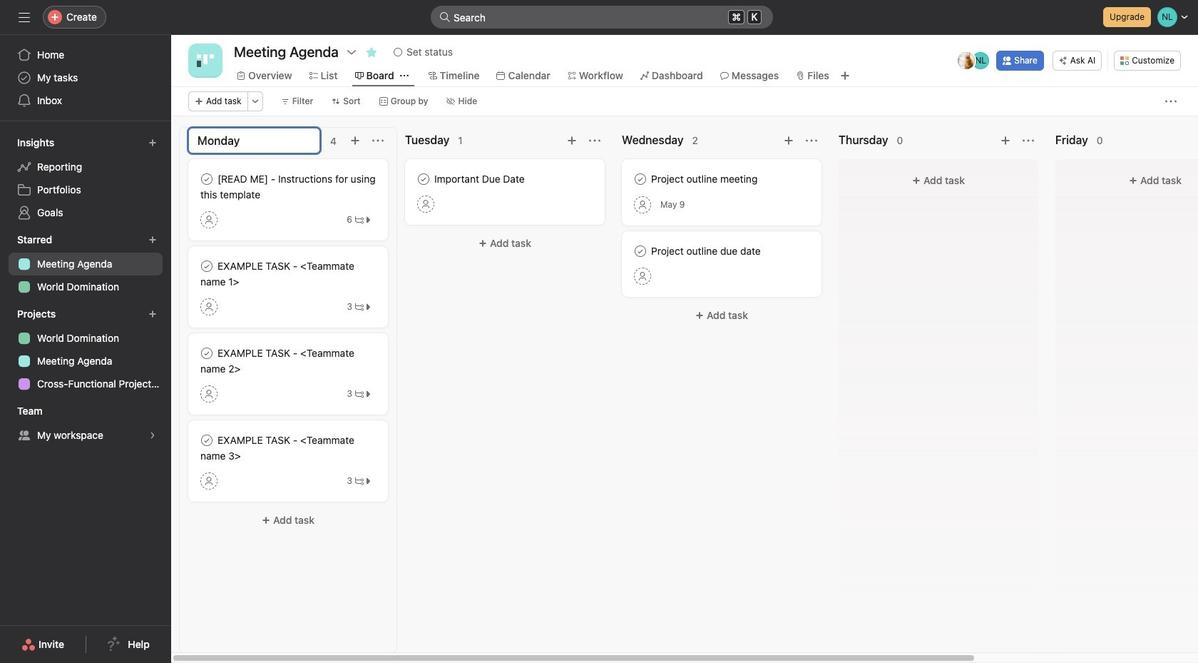 Task type: describe. For each thing, give the bounding box(es) containing it.
New section text field
[[188, 128, 321, 153]]

show options image
[[346, 46, 358, 58]]

0 vertical spatial mark complete checkbox
[[632, 243, 649, 260]]

teams element
[[0, 398, 171, 450]]

add tab image
[[840, 70, 851, 81]]

3 more section actions image from the left
[[1023, 135, 1035, 146]]

board image
[[197, 52, 214, 69]]

0 horizontal spatial more actions image
[[251, 97, 260, 106]]

projects element
[[0, 301, 171, 398]]

global element
[[0, 35, 171, 121]]

more section actions image
[[373, 135, 384, 146]]

see details, my workspace image
[[148, 431, 157, 440]]

new project or portfolio image
[[148, 310, 157, 318]]

add items to starred image
[[148, 236, 157, 244]]

add task image for more section actions image
[[350, 135, 361, 146]]

add task image for second more section actions icon from the left
[[784, 135, 795, 146]]

1 mark complete image from the top
[[198, 171, 216, 188]]



Task type: locate. For each thing, give the bounding box(es) containing it.
1 vertical spatial mark complete checkbox
[[198, 345, 216, 362]]

1 more section actions image from the left
[[589, 135, 601, 146]]

remove from starred image
[[366, 46, 378, 58]]

None field
[[431, 6, 774, 29]]

1 add task image from the left
[[350, 135, 361, 146]]

2 horizontal spatial more section actions image
[[1023, 135, 1035, 146]]

1 horizontal spatial more section actions image
[[806, 135, 818, 146]]

Search tasks, projects, and more text field
[[431, 6, 774, 29]]

starred element
[[0, 227, 171, 301]]

mark complete image
[[415, 171, 432, 188], [632, 171, 649, 188], [632, 243, 649, 260], [198, 345, 216, 362]]

0 vertical spatial mark complete image
[[198, 171, 216, 188]]

3 add task image from the left
[[784, 135, 795, 146]]

Mark complete checkbox
[[198, 171, 216, 188], [415, 171, 432, 188], [632, 171, 649, 188], [198, 258, 216, 275], [198, 432, 216, 449]]

1 horizontal spatial mark complete checkbox
[[632, 243, 649, 260]]

hide sidebar image
[[19, 11, 30, 23]]

1 horizontal spatial more actions image
[[1166, 96, 1178, 107]]

2 more section actions image from the left
[[806, 135, 818, 146]]

2 add task image from the left
[[567, 135, 578, 146]]

new insights image
[[148, 138, 157, 147]]

insights element
[[0, 130, 171, 227]]

1 vertical spatial mark complete image
[[198, 258, 216, 275]]

2 mark complete image from the top
[[198, 258, 216, 275]]

0 horizontal spatial more section actions image
[[589, 135, 601, 146]]

more section actions image
[[589, 135, 601, 146], [806, 135, 818, 146], [1023, 135, 1035, 146]]

prominent image
[[440, 11, 451, 23]]

mark complete image
[[198, 171, 216, 188], [198, 258, 216, 275], [198, 432, 216, 449]]

more actions image
[[1166, 96, 1178, 107], [251, 97, 260, 106]]

Mark complete checkbox
[[632, 243, 649, 260], [198, 345, 216, 362]]

4 add task image from the left
[[1001, 135, 1012, 146]]

3 mark complete image from the top
[[198, 432, 216, 449]]

0 horizontal spatial mark complete checkbox
[[198, 345, 216, 362]]

tab actions image
[[400, 71, 409, 80]]

add task image for third more section actions icon from the right
[[567, 135, 578, 146]]

add task image for 1st more section actions icon from right
[[1001, 135, 1012, 146]]

2 vertical spatial mark complete image
[[198, 432, 216, 449]]

add task image
[[350, 135, 361, 146], [567, 135, 578, 146], [784, 135, 795, 146], [1001, 135, 1012, 146]]



Task type: vqa. For each thing, say whether or not it's contained in the screenshot.
2nd My from the bottom
no



